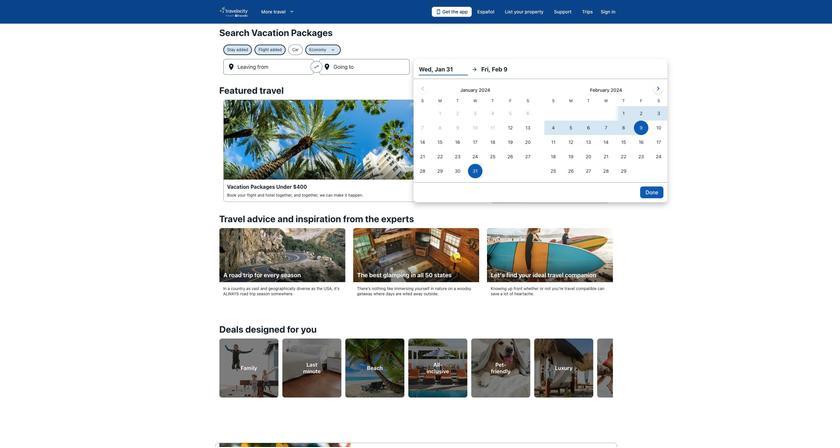 Task type: describe. For each thing, give the bounding box(es) containing it.
previous month image
[[419, 85, 427, 93]]

travel advice and inspiration from the experts region
[[215, 210, 617, 309]]

download the app button image
[[436, 9, 441, 14]]

featured travel region
[[215, 81, 617, 210]]

next month image
[[655, 85, 663, 93]]



Task type: locate. For each thing, give the bounding box(es) containing it.
next image
[[609, 362, 617, 370]]

swap origin and destination values image
[[314, 64, 320, 70]]

previous image
[[215, 362, 223, 370]]

travelocity logo image
[[219, 7, 248, 17]]

main content
[[0, 24, 833, 448]]



